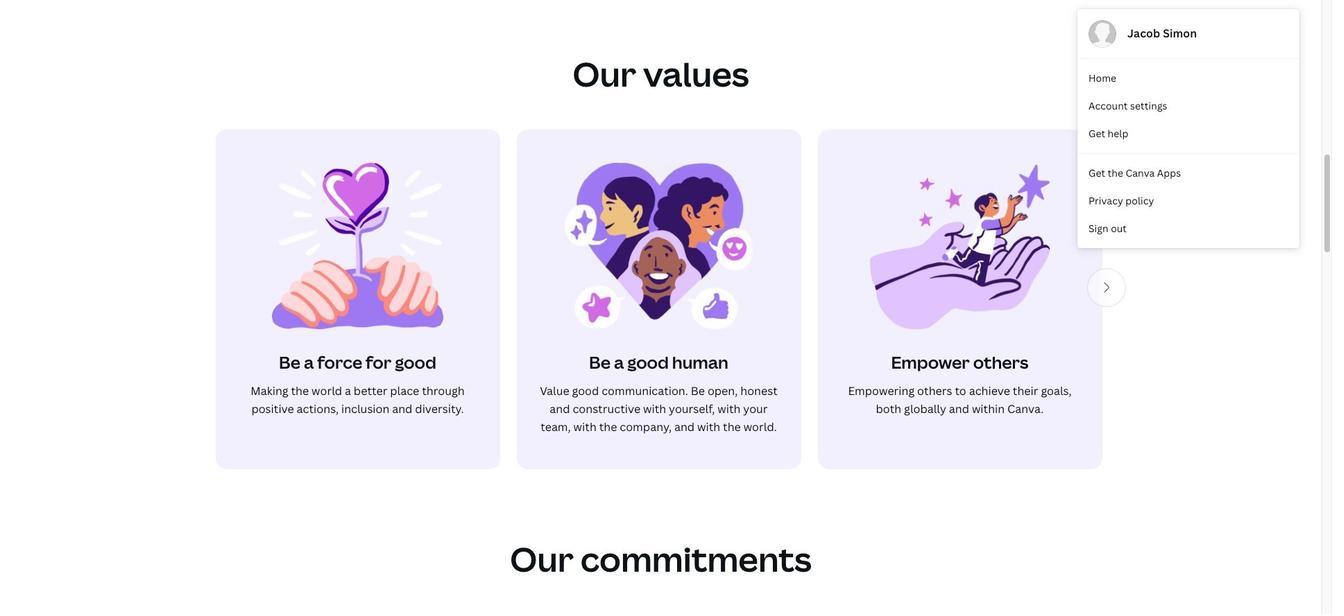 Task type: locate. For each thing, give the bounding box(es) containing it.
three people smiling graphic image
[[565, 163, 753, 330]]

menu
[[1078, 9, 1300, 248]]



Task type: vqa. For each thing, say whether or not it's contained in the screenshot.
Design button at the left
no



